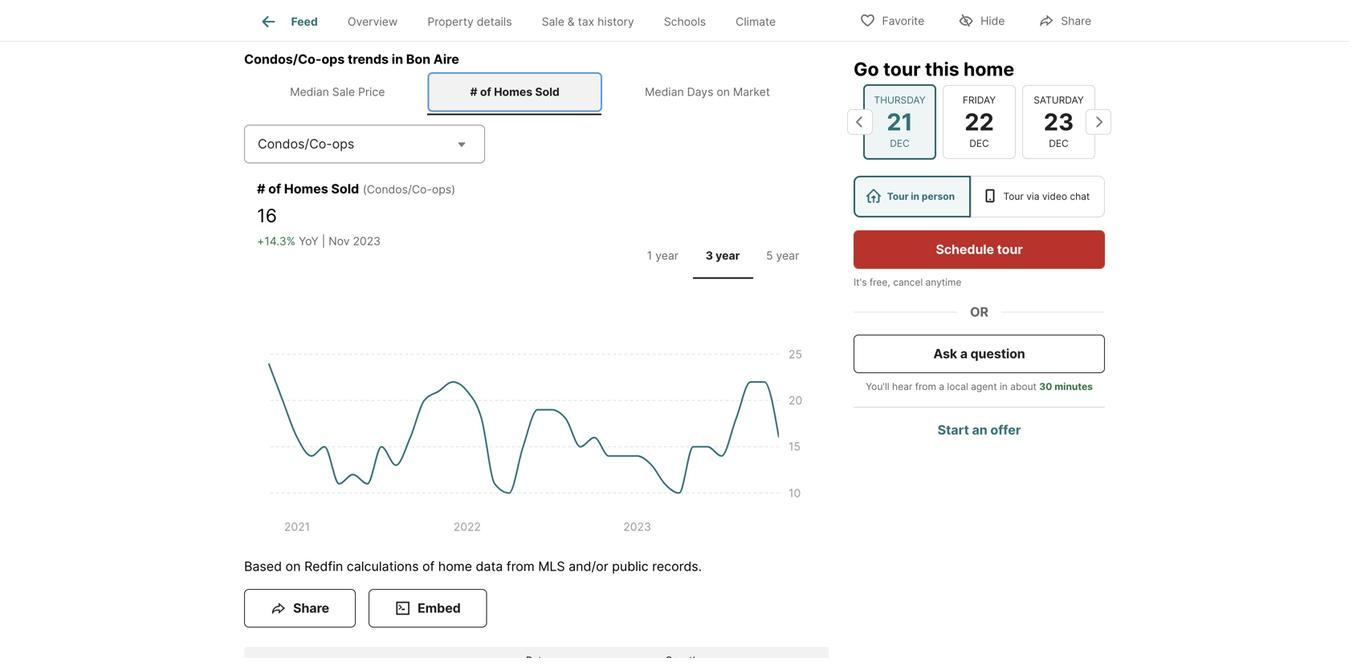 Task type: describe. For each thing, give the bounding box(es) containing it.
friday
[[963, 94, 996, 106]]

about
[[1011, 381, 1037, 393]]

share for the topmost share button
[[1061, 14, 1092, 28]]

hide
[[981, 14, 1005, 28]]

dec for 21
[[890, 138, 910, 149]]

# for # of homes sold
[[470, 85, 478, 99]]

start an offer
[[938, 422, 1021, 438]]

property details tab
[[413, 2, 527, 41]]

thursday 21 dec
[[874, 94, 926, 149]]

anytime
[[926, 277, 962, 288]]

2023
[[353, 234, 381, 248]]

tax
[[578, 15, 595, 28]]

5 year tab
[[753, 236, 813, 276]]

market
[[733, 85, 770, 99]]

5
[[766, 249, 773, 263]]

2 horizontal spatial in
[[1000, 381, 1008, 393]]

thursday
[[874, 94, 926, 106]]

21
[[887, 108, 913, 136]]

friday 22 dec
[[963, 94, 996, 149]]

climate tab
[[721, 2, 791, 41]]

climate
[[736, 15, 776, 28]]

saturday 23 dec
[[1034, 94, 1084, 149]]

trends
[[348, 51, 389, 67]]

embed
[[418, 601, 461, 616]]

&
[[568, 15, 575, 28]]

local
[[947, 381, 968, 393]]

1
[[647, 249, 652, 263]]

median for median days on market
[[645, 85, 684, 99]]

year for 3 year
[[716, 249, 740, 263]]

tab list containing 1 year
[[630, 233, 816, 279]]

0 vertical spatial in
[[392, 51, 403, 67]]

share for the leftmost share button
[[293, 601, 329, 616]]

23
[[1044, 108, 1074, 136]]

overview
[[348, 15, 398, 28]]

+14.3% yoy | nov 2023
[[257, 234, 381, 248]]

3 year
[[706, 249, 740, 263]]

1 vertical spatial home
[[438, 559, 472, 575]]

ask a question
[[934, 346, 1025, 362]]

3 year tab
[[693, 236, 753, 276]]

ask a question button
[[854, 335, 1105, 374]]

tour in person
[[887, 191, 955, 202]]

in inside option
[[911, 191, 920, 202]]

on inside median days on market tab
[[717, 85, 730, 99]]

tour in person option
[[854, 176, 971, 218]]

condos/co-ops
[[258, 136, 354, 152]]

video
[[1042, 191, 1067, 202]]

ask
[[934, 346, 958, 362]]

feed link
[[259, 12, 318, 31]]

mls
[[538, 559, 565, 575]]

history
[[598, 15, 634, 28]]

1 vertical spatial from
[[507, 559, 535, 575]]

schools tab
[[649, 2, 721, 41]]

property details
[[428, 15, 512, 28]]

saturday
[[1034, 94, 1084, 106]]

it's
[[854, 277, 867, 288]]

embed button
[[369, 589, 487, 628]]

public
[[612, 559, 649, 575]]

homes for # of homes sold (condos/co-ops) 16
[[284, 181, 328, 197]]

via
[[1027, 191, 1040, 202]]

median days on market
[[645, 85, 770, 99]]

free,
[[870, 277, 891, 288]]

1 horizontal spatial from
[[915, 381, 936, 393]]

0 vertical spatial sale
[[542, 15, 565, 28]]

price
[[358, 85, 385, 99]]

previous image
[[847, 109, 873, 135]]

schedule tour button
[[854, 231, 1105, 269]]

list box containing tour in person
[[854, 176, 1105, 218]]

calculations
[[347, 559, 419, 575]]

schedule tour
[[936, 242, 1023, 257]]

it's free, cancel anytime
[[854, 277, 962, 288]]

of for # of homes sold
[[480, 85, 491, 99]]

and/or
[[569, 559, 609, 575]]

# of homes sold
[[470, 85, 560, 99]]

ops)
[[432, 183, 456, 196]]

based
[[244, 559, 282, 575]]

question
[[971, 346, 1025, 362]]

30
[[1040, 381, 1053, 393]]

schedule
[[936, 242, 994, 257]]

minutes
[[1055, 381, 1093, 393]]

agent
[[971, 381, 997, 393]]

property
[[428, 15, 474, 28]]

16
[[257, 204, 277, 227]]

|
[[322, 234, 325, 248]]

tour for go
[[884, 58, 921, 80]]

aire
[[434, 51, 459, 67]]

records.
[[652, 559, 702, 575]]

0 horizontal spatial sale
[[332, 85, 355, 99]]

a inside button
[[960, 346, 968, 362]]

you'll
[[866, 381, 890, 393]]

hear
[[892, 381, 913, 393]]



Task type: vqa. For each thing, say whether or not it's contained in the screenshot.
the leftmost Share 'button'
yes



Task type: locate. For each thing, give the bounding box(es) containing it.
1 vertical spatial of
[[268, 181, 281, 197]]

condos/co- down median sale price tab
[[258, 136, 332, 152]]

1 horizontal spatial homes
[[494, 85, 533, 99]]

homes down details
[[494, 85, 533, 99]]

0 horizontal spatial tour
[[884, 58, 921, 80]]

1 year
[[647, 249, 679, 263]]

condos/co-ops trends in bon aire
[[244, 51, 459, 67]]

0 horizontal spatial sold
[[331, 181, 359, 197]]

median sale price
[[290, 85, 385, 99]]

1 horizontal spatial tour
[[1004, 191, 1024, 202]]

0 horizontal spatial in
[[392, 51, 403, 67]]

list box
[[854, 176, 1105, 218]]

tab list containing feed
[[244, 0, 804, 41]]

1 horizontal spatial of
[[422, 559, 435, 575]]

0 horizontal spatial #
[[257, 181, 265, 197]]

1 dec from the left
[[890, 138, 910, 149]]

# inside tab
[[470, 85, 478, 99]]

home up friday
[[964, 58, 1015, 80]]

0 horizontal spatial share
[[293, 601, 329, 616]]

hide button
[[945, 4, 1019, 37]]

homes inside tab
[[494, 85, 533, 99]]

0 horizontal spatial tour
[[887, 191, 909, 202]]

tour left 'person'
[[887, 191, 909, 202]]

tour via video chat
[[1004, 191, 1090, 202]]

tour for schedule
[[997, 242, 1023, 257]]

this
[[925, 58, 960, 80]]

0 horizontal spatial share button
[[244, 589, 356, 628]]

sold inside # of homes sold (condos/co-ops) 16
[[331, 181, 359, 197]]

of inside # of homes sold (condos/co-ops) 16
[[268, 181, 281, 197]]

1 horizontal spatial sold
[[535, 85, 560, 99]]

dec down 22
[[970, 138, 989, 149]]

data
[[476, 559, 503, 575]]

2 vertical spatial tab list
[[630, 233, 816, 279]]

0 horizontal spatial from
[[507, 559, 535, 575]]

2 horizontal spatial dec
[[1049, 138, 1069, 149]]

1 horizontal spatial share
[[1061, 14, 1092, 28]]

in left bon
[[392, 51, 403, 67]]

homes for # of homes sold
[[494, 85, 533, 99]]

on right the based
[[286, 559, 301, 575]]

2 dec from the left
[[970, 138, 989, 149]]

overview tab
[[333, 2, 413, 41]]

dec down 21
[[890, 138, 910, 149]]

start an offer link
[[938, 422, 1021, 438]]

3
[[706, 249, 713, 263]]

0 vertical spatial sold
[[535, 85, 560, 99]]

dec inside "saturday 23 dec"
[[1049, 138, 1069, 149]]

0 vertical spatial home
[[964, 58, 1015, 80]]

on
[[717, 85, 730, 99], [286, 559, 301, 575]]

1 vertical spatial ops
[[332, 136, 354, 152]]

or
[[970, 304, 989, 320]]

an
[[972, 422, 988, 438]]

in left 'person'
[[911, 191, 920, 202]]

1 horizontal spatial home
[[964, 58, 1015, 80]]

0 vertical spatial a
[[960, 346, 968, 362]]

ops for condos/co-ops
[[332, 136, 354, 152]]

year right 5
[[776, 249, 799, 263]]

1 horizontal spatial in
[[911, 191, 920, 202]]

2 tour from the left
[[1004, 191, 1024, 202]]

cancel
[[893, 277, 923, 288]]

0 vertical spatial tab list
[[244, 0, 804, 41]]

tour for tour in person
[[887, 191, 909, 202]]

0 horizontal spatial homes
[[284, 181, 328, 197]]

2 horizontal spatial year
[[776, 249, 799, 263]]

1 vertical spatial #
[[257, 181, 265, 197]]

of for # of homes sold (condos/co-ops) 16
[[268, 181, 281, 197]]

details
[[477, 15, 512, 28]]

person
[[922, 191, 955, 202]]

tour
[[887, 191, 909, 202], [1004, 191, 1024, 202]]

in right agent
[[1000, 381, 1008, 393]]

1 vertical spatial in
[[911, 191, 920, 202]]

0 vertical spatial ops
[[322, 51, 345, 67]]

on right days
[[717, 85, 730, 99]]

1 vertical spatial condos/co-
[[258, 136, 332, 152]]

0 horizontal spatial on
[[286, 559, 301, 575]]

1 vertical spatial share button
[[244, 589, 356, 628]]

of inside tab
[[480, 85, 491, 99]]

0 horizontal spatial home
[[438, 559, 472, 575]]

sold for # of homes sold (condos/co-ops) 16
[[331, 181, 359, 197]]

share button right hide
[[1025, 4, 1105, 37]]

in
[[392, 51, 403, 67], [911, 191, 920, 202], [1000, 381, 1008, 393]]

tour right schedule
[[997, 242, 1023, 257]]

feed
[[291, 15, 318, 28]]

2 horizontal spatial of
[[480, 85, 491, 99]]

favorite button
[[846, 4, 938, 37]]

0 vertical spatial condos/co-
[[244, 51, 322, 67]]

schools
[[664, 15, 706, 28]]

from right hear at right
[[915, 381, 936, 393]]

1 horizontal spatial tour
[[997, 242, 1023, 257]]

redfin
[[304, 559, 343, 575]]

condos/co- for condos/co-ops trends in bon aire
[[244, 51, 322, 67]]

home
[[964, 58, 1015, 80], [438, 559, 472, 575]]

go
[[854, 58, 879, 80]]

0 horizontal spatial dec
[[890, 138, 910, 149]]

start
[[938, 422, 969, 438]]

0 vertical spatial share button
[[1025, 4, 1105, 37]]

# for # of homes sold (condos/co-ops) 16
[[257, 181, 265, 197]]

offer
[[991, 422, 1021, 438]]

tour via video chat option
[[971, 176, 1105, 218]]

ops
[[322, 51, 345, 67], [332, 136, 354, 152]]

year for 5 year
[[776, 249, 799, 263]]

1 vertical spatial tour
[[997, 242, 1023, 257]]

#
[[470, 85, 478, 99], [257, 181, 265, 197]]

dec for 23
[[1049, 138, 1069, 149]]

share button down redfin
[[244, 589, 356, 628]]

a left local
[[939, 381, 945, 393]]

next image
[[1086, 109, 1112, 135]]

tour up thursday
[[884, 58, 921, 80]]

22
[[965, 108, 994, 136]]

# up 16
[[257, 181, 265, 197]]

sold for # of homes sold
[[535, 85, 560, 99]]

yoy
[[299, 234, 319, 248]]

sold
[[535, 85, 560, 99], [331, 181, 359, 197]]

dec for 22
[[970, 138, 989, 149]]

condos/co- down "feed" link
[[244, 51, 322, 67]]

year right 1
[[656, 249, 679, 263]]

of up 16
[[268, 181, 281, 197]]

1 horizontal spatial a
[[960, 346, 968, 362]]

condos/co- for condos/co-ops
[[258, 136, 332, 152]]

0 horizontal spatial median
[[290, 85, 329, 99]]

dec inside thursday 21 dec
[[890, 138, 910, 149]]

of
[[480, 85, 491, 99], [268, 181, 281, 197], [422, 559, 435, 575]]

median sale price tab
[[247, 72, 428, 112]]

median for median sale price
[[290, 85, 329, 99]]

tour left via
[[1004, 191, 1024, 202]]

2 vertical spatial in
[[1000, 381, 1008, 393]]

5 year
[[766, 249, 799, 263]]

0 vertical spatial from
[[915, 381, 936, 393]]

based on redfin calculations of home data from mls and/or public records.
[[244, 559, 702, 575]]

a right ask
[[960, 346, 968, 362]]

0 vertical spatial homes
[[494, 85, 533, 99]]

a
[[960, 346, 968, 362], [939, 381, 945, 393]]

tour inside button
[[997, 242, 1023, 257]]

homes down condos/co-ops
[[284, 181, 328, 197]]

dec down 23
[[1049, 138, 1069, 149]]

sale left price
[[332, 85, 355, 99]]

1 horizontal spatial #
[[470, 85, 478, 99]]

year for 1 year
[[656, 249, 679, 263]]

# of homes sold (condos/co-ops) 16
[[257, 181, 456, 227]]

1 horizontal spatial share button
[[1025, 4, 1105, 37]]

1 vertical spatial sale
[[332, 85, 355, 99]]

# of homes sold tab
[[428, 72, 602, 112]]

tab list containing median sale price
[[244, 69, 829, 115]]

1 vertical spatial homes
[[284, 181, 328, 197]]

0 horizontal spatial of
[[268, 181, 281, 197]]

go tour this home
[[854, 58, 1015, 80]]

0 horizontal spatial a
[[939, 381, 945, 393]]

median
[[290, 85, 329, 99], [645, 85, 684, 99]]

from
[[915, 381, 936, 393], [507, 559, 535, 575]]

of up embed button
[[422, 559, 435, 575]]

0 vertical spatial share
[[1061, 14, 1092, 28]]

year inside tab
[[656, 249, 679, 263]]

1 horizontal spatial sale
[[542, 15, 565, 28]]

of down details
[[480, 85, 491, 99]]

# down property details tab
[[470, 85, 478, 99]]

sale & tax history
[[542, 15, 634, 28]]

1 horizontal spatial median
[[645, 85, 684, 99]]

2 year from the left
[[716, 249, 740, 263]]

sale
[[542, 15, 565, 28], [332, 85, 355, 99]]

year right 3
[[716, 249, 740, 263]]

0 vertical spatial #
[[470, 85, 478, 99]]

dec inside friday 22 dec
[[970, 138, 989, 149]]

+14.3%
[[257, 234, 296, 248]]

homes inside # of homes sold (condos/co-ops) 16
[[284, 181, 328, 197]]

1 vertical spatial on
[[286, 559, 301, 575]]

sale & tax history tab
[[527, 2, 649, 41]]

(condos/co-
[[363, 183, 432, 196]]

tab list
[[244, 0, 804, 41], [244, 69, 829, 115], [630, 233, 816, 279]]

1 vertical spatial a
[[939, 381, 945, 393]]

ops for condos/co-ops trends in bon aire
[[322, 51, 345, 67]]

None button
[[863, 84, 937, 160], [943, 85, 1016, 159], [1023, 85, 1096, 159], [863, 84, 937, 160], [943, 85, 1016, 159], [1023, 85, 1096, 159]]

1 vertical spatial tab list
[[244, 69, 829, 115]]

# inside # of homes sold (condos/co-ops) 16
[[257, 181, 265, 197]]

you'll hear from a local agent in about 30 minutes
[[866, 381, 1093, 393]]

0 vertical spatial on
[[717, 85, 730, 99]]

1 vertical spatial sold
[[331, 181, 359, 197]]

1 tour from the left
[[887, 191, 909, 202]]

3 dec from the left
[[1049, 138, 1069, 149]]

favorite
[[882, 14, 925, 28]]

bon
[[406, 51, 431, 67]]

1 median from the left
[[290, 85, 329, 99]]

ops up median sale price
[[322, 51, 345, 67]]

2 median from the left
[[645, 85, 684, 99]]

tour for tour via video chat
[[1004, 191, 1024, 202]]

1 vertical spatial share
[[293, 601, 329, 616]]

3 year from the left
[[776, 249, 799, 263]]

condos/co-
[[244, 51, 322, 67], [258, 136, 332, 152]]

1 horizontal spatial dec
[[970, 138, 989, 149]]

1 horizontal spatial year
[[716, 249, 740, 263]]

1 year from the left
[[656, 249, 679, 263]]

home left the data
[[438, 559, 472, 575]]

sold inside # of homes sold tab
[[535, 85, 560, 99]]

0 horizontal spatial year
[[656, 249, 679, 263]]

0 vertical spatial tour
[[884, 58, 921, 80]]

median up condos/co-ops
[[290, 85, 329, 99]]

nov
[[329, 234, 350, 248]]

sale left &
[[542, 15, 565, 28]]

share button
[[1025, 4, 1105, 37], [244, 589, 356, 628]]

1 horizontal spatial on
[[717, 85, 730, 99]]

1 year tab
[[633, 236, 693, 276]]

median days on market tab
[[602, 72, 813, 112]]

2 vertical spatial of
[[422, 559, 435, 575]]

days
[[687, 85, 714, 99]]

from left mls in the bottom left of the page
[[507, 559, 535, 575]]

0 vertical spatial of
[[480, 85, 491, 99]]

chat
[[1070, 191, 1090, 202]]

share
[[1061, 14, 1092, 28], [293, 601, 329, 616]]

homes
[[494, 85, 533, 99], [284, 181, 328, 197]]

ops down median sale price tab
[[332, 136, 354, 152]]

median left days
[[645, 85, 684, 99]]



